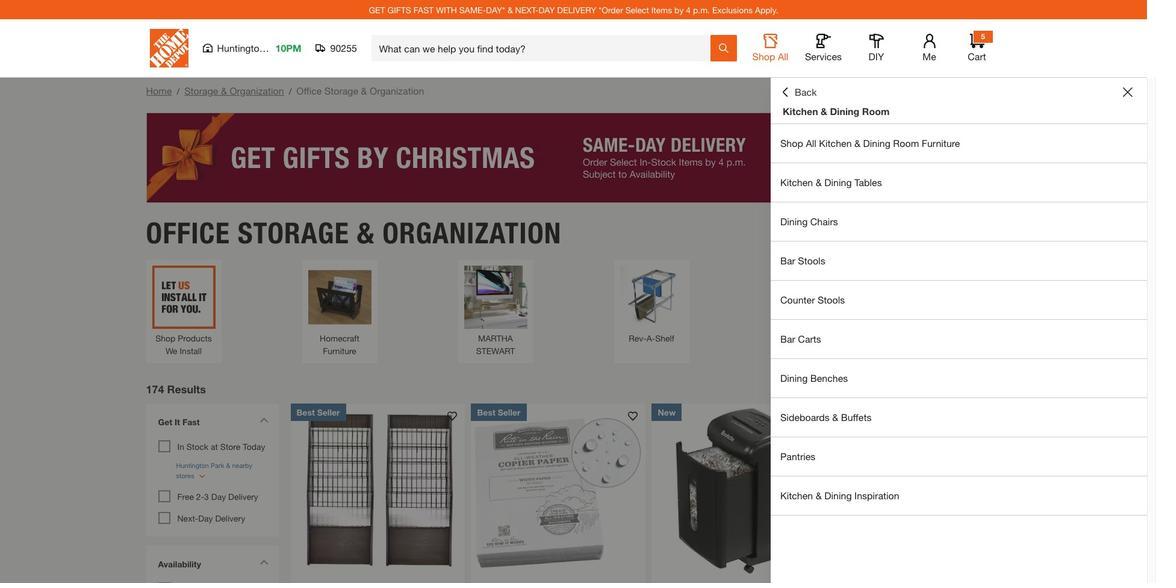 Task type: locate. For each thing, give the bounding box(es) containing it.
furniture down homecraft
[[323, 346, 357, 356]]

1 seller from the left
[[317, 407, 340, 417]]

all for shop all
[[778, 51, 789, 62]]

0 horizontal spatial room
[[863, 105, 890, 117]]

2 vertical spatial shop
[[156, 333, 176, 343]]

all up back button
[[778, 51, 789, 62]]

1 horizontal spatial all
[[806, 137, 817, 149]]

1 vertical spatial bar
[[781, 333, 796, 345]]

2 best seller from the left
[[478, 407, 521, 417]]

best for the 'wooden free standing 6-tier display literature brochure magazine rack in black (2-pack)' image
[[297, 407, 315, 417]]

office
[[297, 85, 322, 96], [146, 215, 230, 250]]

sideboards & buffets link
[[771, 398, 1148, 437]]

huntington
[[217, 42, 265, 54]]

storage & organization link
[[184, 85, 284, 96]]

me
[[923, 51, 937, 62]]

furniture up kitchen & dining tables link
[[922, 137, 961, 149]]

bar inside bar stools link
[[781, 255, 796, 266]]

p.m.
[[694, 5, 710, 15]]

bar left carts at the bottom right
[[781, 333, 796, 345]]

shop for shop all
[[753, 51, 776, 62]]

shop inside shop all kitchen & dining room furniture link
[[781, 137, 804, 149]]

2 horizontal spatial shop
[[781, 137, 804, 149]]

home link
[[146, 85, 172, 96]]

delivery
[[228, 491, 258, 502], [215, 513, 245, 523]]

1 horizontal spatial furniture
[[922, 137, 961, 149]]

1 best from the left
[[297, 407, 315, 417]]

0 horizontal spatial best
[[297, 407, 315, 417]]

park
[[268, 42, 287, 54]]

at
[[211, 441, 218, 452]]

all inside button
[[778, 51, 789, 62]]

diy
[[869, 51, 885, 62]]

cart
[[968, 51, 987, 62]]

wooden free standing 6-tier display literature brochure magazine rack in black (2-pack) image
[[291, 403, 465, 578]]

shop down back button
[[781, 137, 804, 149]]

apply.
[[756, 5, 779, 15]]

bar stools
[[781, 255, 826, 266]]

2-
[[196, 491, 204, 502]]

tables
[[855, 177, 883, 188]]

feedback link image
[[1141, 204, 1157, 269]]

wall mounted image
[[776, 265, 840, 329]]

2 bar from the top
[[781, 333, 796, 345]]

shop for shop all kitchen & dining room furniture
[[781, 137, 804, 149]]

1 vertical spatial room
[[894, 137, 920, 149]]

kitchen & dining tables
[[781, 177, 883, 188]]

dining left benches
[[781, 372, 808, 384]]

1 vertical spatial office
[[146, 215, 230, 250]]

bar up counter
[[781, 255, 796, 266]]

1 horizontal spatial shop
[[753, 51, 776, 62]]

seller
[[317, 407, 340, 417], [498, 407, 521, 417]]

dining up the tables
[[864, 137, 891, 149]]

homecraft furniture image
[[308, 265, 371, 329]]

day
[[211, 491, 226, 502], [198, 513, 213, 523]]

products
[[178, 333, 212, 343]]

dining left chairs
[[781, 216, 808, 227]]

1 horizontal spatial best
[[478, 407, 496, 417]]

What can we help you find today? search field
[[379, 36, 710, 61]]

cart 5
[[968, 32, 987, 62]]

organization
[[230, 85, 284, 96], [370, 85, 424, 96], [383, 215, 562, 250]]

next-day delivery
[[177, 513, 245, 523]]

storage
[[184, 85, 218, 96], [325, 85, 359, 96], [238, 215, 350, 250]]

delivery down free 2-3 day delivery
[[215, 513, 245, 523]]

all down kitchen & dining room
[[806, 137, 817, 149]]

counter stools
[[781, 294, 846, 306]]

dining
[[831, 105, 860, 117], [864, 137, 891, 149], [825, 177, 852, 188], [781, 216, 808, 227], [781, 372, 808, 384], [825, 490, 852, 501]]

0 horizontal spatial shop
[[156, 333, 176, 343]]

pantries
[[781, 451, 816, 462]]

dining left the inspiration
[[825, 490, 852, 501]]

0 horizontal spatial all
[[778, 51, 789, 62]]

wall mounted
[[782, 333, 834, 343]]

0 vertical spatial bar
[[781, 255, 796, 266]]

menu containing shop all kitchen & dining room furniture
[[771, 124, 1148, 516]]

same-
[[460, 5, 486, 15]]

back
[[795, 86, 817, 98]]

2 seller from the left
[[498, 407, 521, 417]]

furniture
[[922, 137, 961, 149], [323, 346, 357, 356]]

homecraft
[[320, 333, 360, 343]]

bar for bar carts
[[781, 333, 796, 345]]

shop all kitchen & dining room furniture
[[781, 137, 961, 149]]

counter stools link
[[771, 281, 1148, 319]]

1 best seller from the left
[[297, 407, 340, 417]]

1 horizontal spatial best seller
[[478, 407, 521, 417]]

delivery
[[558, 5, 597, 15]]

day*
[[486, 5, 506, 15]]

stools right counter
[[818, 294, 846, 306]]

2 / from the left
[[289, 86, 292, 96]]

1 vertical spatial all
[[806, 137, 817, 149]]

delivery right 3
[[228, 491, 258, 502]]

diy button
[[858, 34, 896, 63]]

stewart
[[476, 346, 515, 356]]

0 horizontal spatial office
[[146, 215, 230, 250]]

shop all kitchen & dining room furniture link
[[771, 124, 1148, 163]]

a-
[[647, 333, 656, 343]]

back button
[[781, 86, 817, 98]]

stools for counter stools
[[818, 294, 846, 306]]

/ right home
[[177, 86, 180, 96]]

menu
[[771, 124, 1148, 516]]

dining left the tables
[[825, 177, 852, 188]]

all-weather 8-1/2 in. x 11 in. 20 lbs. bulk copier paper, white (500-sheet pack) image
[[472, 403, 646, 578]]

day right 3
[[211, 491, 226, 502]]

kitchen down back button
[[783, 105, 819, 117]]

free 2-3 day delivery link
[[177, 491, 258, 502]]

4
[[687, 5, 691, 15]]

shop inside shop all button
[[753, 51, 776, 62]]

shop products we install
[[156, 333, 212, 356]]

bar for bar stools
[[781, 255, 796, 266]]

1 / from the left
[[177, 86, 180, 96]]

it
[[175, 417, 180, 427]]

0 horizontal spatial /
[[177, 86, 180, 96]]

stools up counter stools
[[799, 255, 826, 266]]

shop for shop products we install
[[156, 333, 176, 343]]

1 horizontal spatial seller
[[498, 407, 521, 417]]

1 bar from the top
[[781, 255, 796, 266]]

kitchen & dining tables link
[[771, 163, 1148, 202]]

0 horizontal spatial seller
[[317, 407, 340, 417]]

select
[[626, 5, 649, 15]]

bar inside bar carts link
[[781, 333, 796, 345]]

we
[[166, 346, 178, 356]]

0 horizontal spatial furniture
[[323, 346, 357, 356]]

shop up we
[[156, 333, 176, 343]]

best
[[297, 407, 315, 417], [478, 407, 496, 417]]

1 horizontal spatial office
[[297, 85, 322, 96]]

1 vertical spatial stools
[[818, 294, 846, 306]]

with
[[436, 5, 457, 15]]

shop inside the shop products we install
[[156, 333, 176, 343]]

home / storage & organization / office storage & organization
[[146, 85, 424, 96]]

best seller for all-weather 8-1/2 in. x 11 in. 20 lbs. bulk copier paper, white (500-sheet pack) image on the bottom
[[478, 407, 521, 417]]

174 results
[[146, 382, 206, 396]]

2 best from the left
[[478, 407, 496, 417]]

0 vertical spatial shop
[[753, 51, 776, 62]]

dining chairs link
[[771, 202, 1148, 241]]

&
[[508, 5, 513, 15], [221, 85, 227, 96], [361, 85, 367, 96], [821, 105, 828, 117], [855, 137, 861, 149], [816, 177, 822, 188], [357, 215, 375, 250], [833, 412, 839, 423], [816, 490, 822, 501]]

seller for all-weather 8-1/2 in. x 11 in. 20 lbs. bulk copier paper, white (500-sheet pack) image on the bottom
[[498, 407, 521, 417]]

cx8 crosscut shredder image
[[833, 403, 1008, 578]]

1 vertical spatial shop
[[781, 137, 804, 149]]

bar
[[781, 255, 796, 266], [781, 333, 796, 345]]

1 horizontal spatial /
[[289, 86, 292, 96]]

get gifts fast with same-day* & next-day delivery *order select items by 4 p.m. exclusions apply.
[[369, 5, 779, 15]]

/ down 10pm
[[289, 86, 292, 96]]

kitchen down pantries
[[781, 490, 814, 501]]

1 vertical spatial furniture
[[323, 346, 357, 356]]

0 vertical spatial all
[[778, 51, 789, 62]]

0 horizontal spatial best seller
[[297, 407, 340, 417]]

*order
[[599, 5, 624, 15]]

0 vertical spatial stools
[[799, 255, 826, 266]]

sideboards
[[781, 412, 830, 423]]

kitchen up dining chairs
[[781, 177, 814, 188]]

day down 3
[[198, 513, 213, 523]]

dining chairs
[[781, 216, 839, 227]]

174
[[146, 382, 164, 396]]

shop down apply.
[[753, 51, 776, 62]]

kitchen & dining inspiration link
[[771, 477, 1148, 515]]

drawer close image
[[1124, 87, 1133, 97]]

/
[[177, 86, 180, 96], [289, 86, 292, 96]]



Task type: vqa. For each thing, say whether or not it's contained in the screenshot.
benches
yes



Task type: describe. For each thing, give the bounding box(es) containing it.
best seller for the 'wooden free standing 6-tier display literature brochure magazine rack in black (2-pack)' image
[[297, 407, 340, 417]]

next-
[[177, 513, 198, 523]]

0 vertical spatial day
[[211, 491, 226, 502]]

get
[[158, 417, 172, 427]]

shelf
[[656, 333, 675, 343]]

inspiration
[[855, 490, 900, 501]]

by
[[675, 5, 684, 15]]

rev-a-shelf
[[629, 333, 675, 343]]

kitchen down kitchen & dining room
[[820, 137, 852, 149]]

homecraft furniture link
[[308, 265, 371, 357]]

in
[[177, 441, 184, 452]]

0 vertical spatial delivery
[[228, 491, 258, 502]]

get
[[369, 5, 385, 15]]

in stock at store today link
[[177, 441, 265, 452]]

kitchen for kitchen & dining room
[[783, 105, 819, 117]]

1 vertical spatial day
[[198, 513, 213, 523]]

martha stewart image
[[464, 265, 528, 329]]

fast
[[414, 5, 434, 15]]

homecraft furniture
[[320, 333, 360, 356]]

wall mounted link
[[776, 265, 840, 344]]

availability link
[[152, 552, 273, 579]]

5
[[982, 32, 986, 41]]

dining benches link
[[771, 359, 1148, 398]]

shop products we install link
[[152, 265, 215, 357]]

martha stewart link
[[464, 265, 528, 357]]

stock
[[187, 441, 209, 452]]

shop products we install image
[[152, 265, 215, 329]]

0 vertical spatial office
[[297, 85, 322, 96]]

shop all
[[753, 51, 789, 62]]

results
[[167, 382, 206, 396]]

rev a shelf image
[[620, 265, 684, 329]]

kitchen & dining room
[[783, 105, 890, 117]]

get it fast
[[158, 417, 200, 427]]

bar carts link
[[771, 320, 1148, 359]]

availability
[[158, 559, 201, 569]]

mounted
[[800, 333, 834, 343]]

kitchen for kitchen & dining inspiration
[[781, 490, 814, 501]]

next-day delivery link
[[177, 513, 245, 523]]

1 vertical spatial delivery
[[215, 513, 245, 523]]

services button
[[805, 34, 843, 63]]

10pm
[[276, 42, 302, 54]]

next-
[[516, 5, 539, 15]]

counter
[[781, 294, 816, 306]]

services
[[806, 51, 842, 62]]

items
[[652, 5, 673, 15]]

in stock at store today
[[177, 441, 265, 452]]

day
[[539, 5, 555, 15]]

furniture inside homecraft furniture
[[323, 346, 357, 356]]

office storage & organization
[[146, 215, 562, 250]]

new
[[658, 407, 676, 417]]

90255 button
[[316, 42, 358, 54]]

wall
[[782, 333, 798, 343]]

best for all-weather 8-1/2 in. x 11 in. 20 lbs. bulk copier paper, white (500-sheet pack) image on the bottom
[[478, 407, 496, 417]]

martha stewart
[[476, 333, 515, 356]]

huntington park
[[217, 42, 287, 54]]

the home depot logo image
[[150, 29, 188, 67]]

dining inside 'link'
[[781, 372, 808, 384]]

store
[[220, 441, 241, 452]]

benches
[[811, 372, 849, 384]]

free
[[177, 491, 194, 502]]

30 l/7.9 gal. paper shredder cross cut document shredder for credit card/cd/junk mail shredder for office home image
[[652, 403, 827, 578]]

1 horizontal spatial room
[[894, 137, 920, 149]]

martha
[[478, 333, 513, 343]]

home
[[146, 85, 172, 96]]

fast
[[183, 417, 200, 427]]

sponsored banner image
[[146, 113, 1002, 203]]

buffets
[[842, 412, 872, 423]]

pantries link
[[771, 437, 1148, 476]]

kitchen for kitchen & dining tables
[[781, 177, 814, 188]]

free 2-3 day delivery
[[177, 491, 258, 502]]

stools for bar stools
[[799, 255, 826, 266]]

bar carts
[[781, 333, 822, 345]]

kitchen & dining inspiration
[[781, 490, 900, 501]]

dining up shop all kitchen & dining room furniture at the top right of the page
[[831, 105, 860, 117]]

install
[[180, 346, 202, 356]]

bar stools link
[[771, 242, 1148, 280]]

sideboards & buffets
[[781, 412, 872, 423]]

rev-
[[629, 333, 647, 343]]

0 vertical spatial room
[[863, 105, 890, 117]]

carts
[[799, 333, 822, 345]]

today
[[243, 441, 265, 452]]

office supplies image
[[932, 265, 996, 329]]

0 vertical spatial furniture
[[922, 137, 961, 149]]

3
[[204, 491, 209, 502]]

all for shop all kitchen & dining room furniture
[[806, 137, 817, 149]]

exclusions
[[713, 5, 753, 15]]

seller for the 'wooden free standing 6-tier display literature brochure magazine rack in black (2-pack)' image
[[317, 407, 340, 417]]



